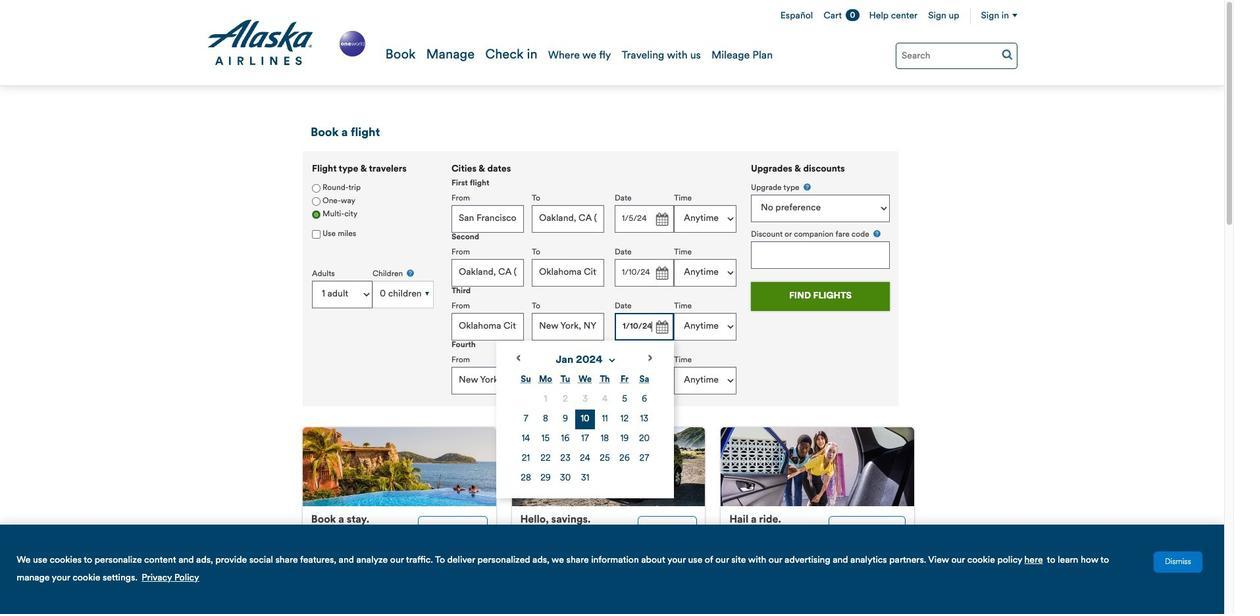Task type: describe. For each thing, give the bounding box(es) containing it.
rent now image
[[686, 523, 690, 534]]

0 horizontal spatial group
[[303, 151, 442, 326]]

5 row from the top
[[516, 469, 654, 489]]

Search text field
[[896, 43, 1018, 69]]

header nav bar navigation
[[0, 0, 1224, 86]]

book rides image
[[895, 523, 899, 534]]

some kids opening a door image
[[721, 428, 914, 507]]

1 horizontal spatial group
[[452, 165, 737, 499]]

2 row from the top
[[516, 410, 654, 430]]

1   radio from the top
[[312, 184, 321, 193]]

1 open datepicker image from the top
[[652, 211, 671, 229]]

2 open datepicker image from the top
[[652, 372, 671, 391]]



Task type: locate. For each thing, give the bounding box(es) containing it.
0 vertical spatial open datepicker image
[[652, 265, 671, 283]]

row
[[516, 390, 654, 410], [516, 410, 654, 430], [516, 430, 654, 450], [516, 450, 654, 469], [516, 469, 654, 489]]

4 row from the top
[[516, 450, 654, 469]]

1 vertical spatial   radio
[[312, 197, 321, 206]]

photo of a hotel with a swimming pool and palm trees image
[[303, 428, 496, 507]]

grid
[[516, 371, 654, 489]]

0 vertical spatial open datepicker image
[[652, 211, 671, 229]]

open datepicker image
[[652, 211, 671, 229], [652, 319, 671, 337]]

2   radio from the top
[[312, 197, 321, 206]]

open datepicker image
[[652, 265, 671, 283], [652, 372, 671, 391]]

cookieconsent dialog
[[0, 525, 1224, 615]]

1 row from the top
[[516, 390, 654, 410]]

photo of an suv driving towards a mountain image
[[512, 428, 705, 507]]

  radio
[[312, 210, 321, 219]]

  checkbox
[[312, 230, 321, 239]]

cell
[[536, 390, 556, 410], [556, 390, 575, 410], [575, 390, 595, 410], [595, 390, 615, 410], [615, 390, 635, 410], [635, 390, 654, 410], [516, 410, 536, 430], [536, 410, 556, 430], [556, 410, 575, 430], [575, 410, 595, 430], [595, 410, 615, 430], [615, 410, 635, 430], [635, 410, 654, 430], [516, 430, 536, 450], [536, 430, 556, 450], [556, 430, 575, 450], [575, 430, 595, 450], [595, 430, 615, 450], [615, 430, 635, 450], [635, 430, 654, 450], [516, 450, 536, 469], [536, 450, 556, 469], [556, 450, 575, 469], [575, 450, 595, 469], [595, 450, 615, 469], [615, 450, 635, 469], [635, 450, 654, 469], [516, 469, 536, 489], [536, 469, 556, 489], [556, 469, 575, 489], [575, 469, 595, 489]]

1 open datepicker image from the top
[[652, 265, 671, 283]]

3 row from the top
[[516, 430, 654, 450]]

  radio
[[312, 184, 321, 193], [312, 197, 321, 206]]

book a stay image
[[476, 523, 481, 534]]

None text field
[[452, 205, 524, 233], [532, 205, 604, 233], [452, 259, 524, 287], [532, 259, 604, 287], [615, 259, 674, 287], [532, 313, 604, 341], [452, 367, 524, 395], [532, 367, 604, 395], [452, 205, 524, 233], [532, 205, 604, 233], [452, 259, 524, 287], [532, 259, 604, 287], [615, 259, 674, 287], [532, 313, 604, 341], [452, 367, 524, 395], [532, 367, 604, 395]]

oneworld logo image
[[337, 29, 368, 59]]

0 vertical spatial   radio
[[312, 184, 321, 193]]

2 open datepicker image from the top
[[652, 319, 671, 337]]

None submit
[[751, 282, 890, 311]]

2 horizontal spatial group
[[751, 182, 890, 269]]

1 vertical spatial open datepicker image
[[652, 372, 671, 391]]

1 vertical spatial open datepicker image
[[652, 319, 671, 337]]

group
[[303, 151, 442, 326], [452, 165, 737, 499], [751, 182, 890, 269]]

search button image
[[1002, 49, 1013, 60]]

alaska airlines logo image
[[207, 20, 314, 66]]

None text field
[[615, 205, 674, 233], [751, 241, 890, 269], [452, 313, 524, 341], [615, 313, 674, 341], [615, 367, 674, 395], [615, 205, 674, 233], [751, 241, 890, 269], [452, 313, 524, 341], [615, 313, 674, 341], [615, 367, 674, 395]]

option group
[[312, 182, 434, 222]]



Task type: vqa. For each thing, say whether or not it's contained in the screenshot.
oneworld logo
yes



